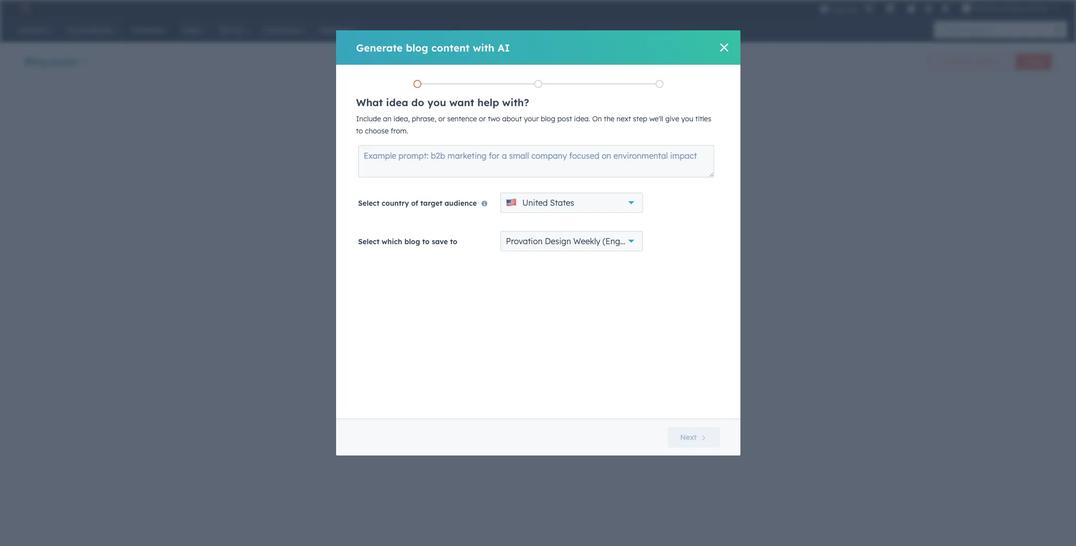 Task type: describe. For each thing, give the bounding box(es) containing it.
create button
[[1016, 54, 1052, 70]]

new to the world of blogging? check out the
[[361, 199, 511, 208]]

create your first blog post
[[361, 132, 495, 145]]

search image
[[1055, 26, 1062, 33]]

united
[[523, 198, 548, 208]]

import
[[461, 241, 486, 250]]

upgrade image
[[820, 4, 829, 13]]

yourself
[[361, 179, 387, 188]]

help button
[[903, 0, 920, 16]]

select for select country of target audience
[[358, 199, 380, 208]]

with
[[473, 41, 495, 54]]

blog posts banner
[[24, 51, 1052, 74]]

learn
[[361, 212, 377, 221]]

james peterson image
[[962, 4, 971, 13]]

blog inside import existing blog button
[[518, 241, 533, 250]]

to learn more.
[[361, 199, 568, 221]]

provation for provation design weekly (english)
[[506, 236, 543, 246]]

blog posts button
[[24, 54, 87, 69]]

writing
[[361, 155, 385, 164]]

your inside include an idea, phrase, or sentence or two about your blog post idea. on the next step we'll give you titles to choose from.
[[524, 114, 539, 123]]

states
[[550, 198, 574, 208]]

create new post button
[[361, 235, 442, 255]]

website
[[438, 167, 463, 176]]

select which blog to save to
[[358, 237, 458, 246]]

user guide link
[[511, 199, 559, 211]]

a
[[486, 155, 491, 164]]

is
[[479, 155, 484, 164]]

inbound
[[361, 167, 388, 176]]

generate for generate blog post
[[946, 58, 973, 65]]

blog
[[24, 55, 47, 68]]

design for studio
[[1005, 4, 1026, 12]]

idea.
[[574, 114, 591, 123]]

world
[[399, 199, 417, 208]]

phrase,
[[412, 114, 436, 123]]

user guide
[[511, 199, 548, 208]]

about
[[502, 114, 522, 123]]

1 horizontal spatial the
[[498, 199, 509, 208]]

to left save
[[422, 237, 430, 246]]

sentence
[[447, 114, 477, 123]]

promote
[[525, 167, 553, 176]]

new
[[361, 199, 375, 208]]

to inside include an idea, phrase, or sentence or two about your blog post idea. on the next step we'll give you titles to choose from.
[[356, 126, 363, 136]]

great
[[493, 155, 510, 164]]

Search HubSpot search field
[[934, 21, 1058, 38]]

generate for generate blog content with ai
[[356, 41, 403, 54]]

give
[[665, 114, 679, 123]]

your right for
[[426, 155, 440, 164]]

include an idea, phrase, or sentence or two about your blog post idea. on the next step we'll give you titles to choose from.
[[356, 114, 712, 136]]

more.
[[379, 212, 398, 221]]

1 link opens in a new window image from the top
[[550, 199, 557, 211]]

united states
[[523, 198, 574, 208]]

weekly
[[574, 236, 601, 246]]

blog posts
[[24, 55, 77, 68]]

next
[[617, 114, 631, 123]]

do
[[411, 96, 424, 109]]

settings image
[[924, 4, 933, 13]]

country
[[382, 199, 409, 208]]

hubspot image
[[18, 2, 30, 14]]

on
[[593, 114, 602, 123]]

generate blog content with ai
[[356, 41, 510, 54]]

first
[[424, 132, 444, 145]]

🇺🇸
[[506, 196, 517, 209]]

customers
[[442, 155, 477, 164]]

include
[[356, 114, 381, 123]]

can
[[480, 167, 492, 176]]

what
[[356, 96, 383, 109]]

select for select which blog to save to
[[358, 237, 380, 246]]

upgrade
[[831, 5, 859, 13]]

save
[[432, 237, 448, 246]]

create for create
[[1025, 58, 1044, 65]]

provation design weekly (english) button
[[501, 231, 643, 251]]

settings link
[[922, 3, 935, 13]]

hubspot link
[[12, 2, 38, 14]]

step
[[633, 114, 648, 123]]

menu containing provation design studio
[[819, 0, 1064, 16]]

guide
[[528, 199, 548, 208]]

2 horizontal spatial or
[[479, 114, 486, 123]]

next
[[680, 433, 697, 442]]

blog inside include an idea, phrase, or sentence or two about your blog post idea. on the next step we'll give you titles to choose from.
[[541, 114, 556, 123]]

calling icon button
[[861, 2, 878, 15]]

link opens in a new window image inside user guide link
[[550, 201, 557, 208]]

for
[[414, 155, 424, 164]]

with?
[[502, 96, 529, 109]]

generate blog post
[[946, 58, 1001, 65]]

want
[[449, 96, 475, 109]]



Task type: vqa. For each thing, say whether or not it's contained in the screenshot.
posts
yes



Task type: locate. For each thing, give the bounding box(es) containing it.
design left studio
[[1005, 4, 1026, 12]]

list
[[357, 78, 720, 90]]

2 vertical spatial you
[[510, 167, 523, 176]]

0 vertical spatial provation
[[973, 4, 1003, 12]]

choose
[[365, 126, 389, 136]]

provation down user guide
[[506, 236, 543, 246]]

provation design studio
[[973, 4, 1048, 12]]

provation design studio button
[[956, 0, 1063, 16]]

create for create new post
[[373, 241, 396, 250]]

design inside provation design studio popup button
[[1005, 4, 1026, 12]]

of inside dialog
[[411, 199, 418, 208]]

2 vertical spatial create
[[373, 241, 396, 250]]

to right save
[[450, 237, 458, 246]]

1 horizontal spatial provation
[[973, 4, 1003, 12]]

design for weekly
[[545, 236, 571, 246]]

target
[[421, 199, 443, 208]]

ai
[[498, 41, 510, 54]]

you down way on the left top of the page
[[510, 167, 523, 176]]

to right way on the left top of the page
[[528, 155, 535, 164]]

the right on
[[604, 114, 615, 123]]

blogging?
[[428, 199, 461, 208]]

1 vertical spatial content
[[387, 155, 412, 164]]

content
[[432, 41, 470, 54], [387, 155, 412, 164]]

1 vertical spatial create
[[361, 132, 394, 145]]

writing content for your customers is a great way to create inbound traffic to your website and can help you promote yourself or your business.
[[361, 155, 558, 188]]

your down traffic
[[398, 179, 413, 188]]

titles
[[696, 114, 712, 123]]

close image
[[720, 43, 728, 52]]

or down traffic
[[389, 179, 396, 188]]

search button
[[1050, 21, 1067, 38]]

select
[[358, 199, 380, 208], [358, 237, 380, 246]]

posts
[[50, 55, 77, 68]]

to down include
[[356, 126, 363, 136]]

0 vertical spatial help
[[478, 96, 499, 109]]

design left the weekly
[[545, 236, 571, 246]]

0 horizontal spatial of
[[411, 199, 418, 208]]

content inside writing content for your customers is a great way to create inbound traffic to your website and can help you promote yourself or your business.
[[387, 155, 412, 164]]

(english)
[[603, 236, 636, 246]]

existing
[[488, 241, 516, 250]]

you for writing content for your customers is a great way to create inbound traffic to your website and can help you promote yourself or your business.
[[510, 167, 523, 176]]

create down search hubspot search field
[[1025, 58, 1044, 65]]

1 vertical spatial provation
[[506, 236, 543, 246]]

0 horizontal spatial generate
[[356, 41, 403, 54]]

0 vertical spatial generate
[[356, 41, 403, 54]]

0 horizontal spatial you
[[428, 96, 446, 109]]

an
[[383, 114, 392, 123]]

studio
[[1028, 4, 1048, 12]]

to right 'guide'
[[561, 199, 568, 208]]

way
[[512, 155, 526, 164]]

help inside writing content for your customers is a great way to create inbound traffic to your website and can help you promote yourself or your business.
[[494, 167, 508, 176]]

post inside the generate blog post button
[[989, 58, 1001, 65]]

select left 'which'
[[358, 237, 380, 246]]

you inside writing content for your customers is a great way to create inbound traffic to your website and can help you promote yourself or your business.
[[510, 167, 523, 176]]

of left target
[[411, 199, 418, 208]]

from.
[[391, 126, 408, 136]]

0 vertical spatial design
[[1005, 4, 1026, 12]]

0 vertical spatial content
[[432, 41, 470, 54]]

idea
[[386, 96, 408, 109]]

marketplaces image
[[886, 5, 895, 14]]

post inside include an idea, phrase, or sentence or two about your blog post idea. on the next step we'll give you titles to choose from.
[[558, 114, 572, 123]]

0 horizontal spatial provation
[[506, 236, 543, 246]]

business.
[[415, 179, 445, 188]]

help inside dialog
[[478, 96, 499, 109]]

generate inside button
[[946, 58, 973, 65]]

create new post
[[373, 241, 430, 250]]

we'll
[[650, 114, 664, 123]]

post up is
[[473, 132, 495, 145]]

0 vertical spatial you
[[428, 96, 446, 109]]

0 vertical spatial create
[[1025, 58, 1044, 65]]

notifications image
[[941, 5, 950, 14]]

2 link opens in a new window image from the top
[[550, 201, 557, 208]]

import existing blog button
[[449, 235, 546, 255]]

two
[[488, 114, 500, 123]]

generate inside dialog
[[356, 41, 403, 54]]

provation for provation design studio
[[973, 4, 1003, 12]]

1 vertical spatial help
[[494, 167, 508, 176]]

0 horizontal spatial or
[[389, 179, 396, 188]]

1 vertical spatial design
[[545, 236, 571, 246]]

you right give
[[681, 114, 694, 123]]

post
[[989, 58, 1001, 65], [558, 114, 572, 123], [473, 132, 495, 145], [415, 241, 430, 250]]

the right out
[[498, 199, 509, 208]]

design
[[1005, 4, 1026, 12], [545, 236, 571, 246]]

which
[[382, 237, 402, 246]]

post right new
[[415, 241, 430, 250]]

to inside to learn more.
[[561, 199, 568, 208]]

to down for
[[412, 167, 419, 176]]

create left new
[[373, 241, 396, 250]]

post inside create new post button
[[415, 241, 430, 250]]

new
[[398, 241, 413, 250]]

create
[[537, 155, 558, 164]]

blog
[[406, 41, 428, 54], [974, 58, 987, 65], [541, 114, 556, 123], [447, 132, 470, 145], [405, 237, 420, 246], [518, 241, 533, 250]]

you right do
[[428, 96, 446, 109]]

of right world
[[419, 199, 426, 208]]

0 horizontal spatial content
[[387, 155, 412, 164]]

your right about on the top left of page
[[524, 114, 539, 123]]

provation
[[973, 4, 1003, 12], [506, 236, 543, 246]]

you for include an idea, phrase, or sentence or two about your blog post idea. on the next step we'll give you titles to choose from.
[[681, 114, 694, 123]]

blog inside the generate blog post button
[[974, 58, 987, 65]]

next button
[[668, 427, 720, 447]]

2 select from the top
[[358, 237, 380, 246]]

select country of target audience
[[358, 199, 477, 208]]

1 vertical spatial generate
[[946, 58, 973, 65]]

design inside provation design weekly (english) popup button
[[545, 236, 571, 246]]

help down great
[[494, 167, 508, 176]]

or left two
[[479, 114, 486, 123]]

and
[[465, 167, 478, 176]]

traffic
[[390, 167, 410, 176]]

create inside 'blog posts' banner
[[1025, 58, 1044, 65]]

you inside include an idea, phrase, or sentence or two about your blog post idea. on the next step we'll give you titles to choose from.
[[681, 114, 694, 123]]

or
[[438, 114, 445, 123], [479, 114, 486, 123], [389, 179, 396, 188]]

what idea do you want help with?
[[356, 96, 529, 109]]

provation design weekly (english)
[[506, 236, 636, 246]]

to
[[356, 126, 363, 136], [528, 155, 535, 164], [412, 167, 419, 176], [377, 199, 384, 208], [561, 199, 568, 208], [422, 237, 430, 246], [450, 237, 458, 246]]

audience
[[445, 199, 477, 208]]

content up traffic
[[387, 155, 412, 164]]

0 horizontal spatial the
[[386, 199, 397, 208]]

1 horizontal spatial you
[[510, 167, 523, 176]]

0 horizontal spatial design
[[545, 236, 571, 246]]

idea,
[[394, 114, 410, 123]]

calling icon image
[[865, 4, 874, 13]]

the inside include an idea, phrase, or sentence or two about your blog post idea. on the next step we'll give you titles to choose from.
[[604, 114, 615, 123]]

1 horizontal spatial generate
[[946, 58, 973, 65]]

check
[[463, 199, 483, 208]]

help image
[[907, 5, 916, 14]]

notifications button
[[937, 0, 954, 16]]

2 horizontal spatial you
[[681, 114, 694, 123]]

out
[[485, 199, 496, 208]]

create for create your first blog post
[[361, 132, 394, 145]]

1 select from the top
[[358, 199, 380, 208]]

dialog
[[336, 30, 741, 456]]

post down search hubspot search field
[[989, 58, 1001, 65]]

1 horizontal spatial or
[[438, 114, 445, 123]]

1 vertical spatial select
[[358, 237, 380, 246]]

0 vertical spatial select
[[358, 199, 380, 208]]

post left idea. on the right top of page
[[558, 114, 572, 123]]

select up learn
[[358, 199, 380, 208]]

2 horizontal spatial the
[[604, 114, 615, 123]]

menu
[[819, 0, 1064, 16]]

or inside writing content for your customers is a great way to create inbound traffic to your website and can help you promote yourself or your business.
[[389, 179, 396, 188]]

create up writing
[[361, 132, 394, 145]]

help up two
[[478, 96, 499, 109]]

marketplaces button
[[880, 0, 901, 16]]

import existing blog
[[461, 241, 533, 250]]

generate blog post button
[[929, 54, 1010, 70]]

1 vertical spatial you
[[681, 114, 694, 123]]

1 horizontal spatial of
[[419, 199, 426, 208]]

dialog containing generate blog content with ai
[[336, 30, 741, 456]]

content left with
[[432, 41, 470, 54]]

1 horizontal spatial design
[[1005, 4, 1026, 12]]

you
[[428, 96, 446, 109], [681, 114, 694, 123], [510, 167, 523, 176]]

your
[[524, 114, 539, 123], [397, 132, 420, 145], [426, 155, 440, 164], [421, 167, 436, 176], [398, 179, 413, 188]]

or down what idea do you want help with? at the left of the page
[[438, 114, 445, 123]]

of
[[411, 199, 418, 208], [419, 199, 426, 208]]

to right the new
[[377, 199, 384, 208]]

provation right the james peterson 'icon'
[[973, 4, 1003, 12]]

user
[[511, 199, 526, 208]]

your up business.
[[421, 167, 436, 176]]

create
[[1025, 58, 1044, 65], [361, 132, 394, 145], [373, 241, 396, 250]]

help
[[478, 96, 499, 109], [494, 167, 508, 176]]

link opens in a new window image
[[550, 199, 557, 211], [550, 201, 557, 208]]

the up more.
[[386, 199, 397, 208]]

1 horizontal spatial content
[[432, 41, 470, 54]]

your down idea,
[[397, 132, 420, 145]]

Example prompt: b2b marketing for a small company focused on environmental impact text field
[[358, 145, 714, 177]]



